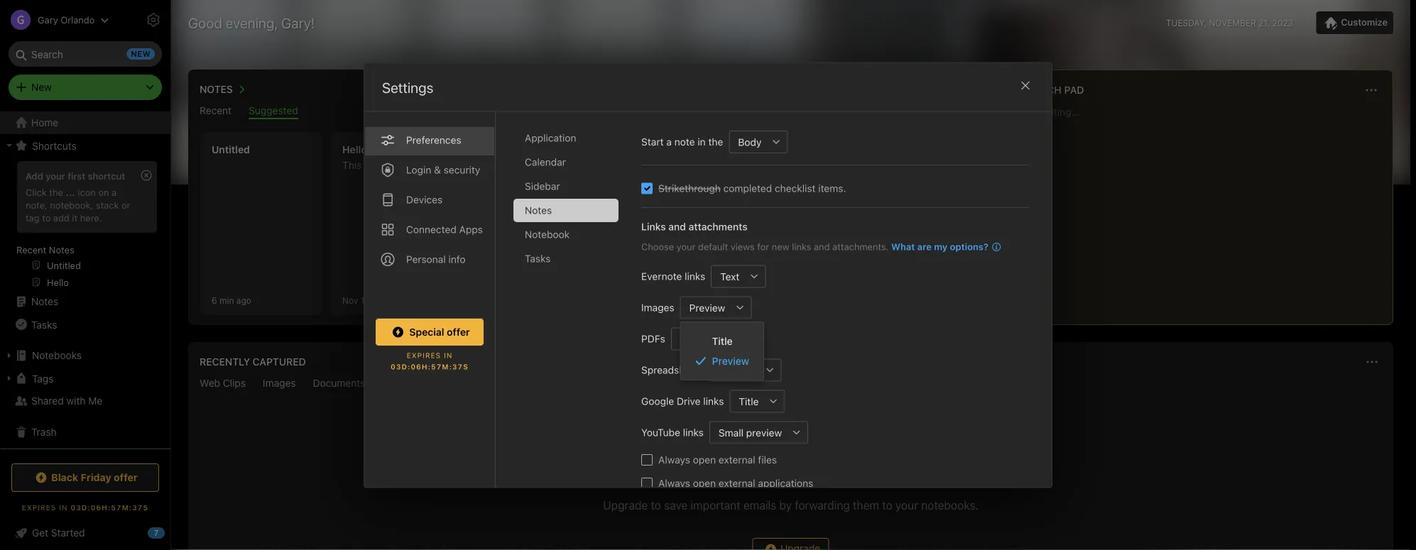 Task type: vqa. For each thing, say whether or not it's contained in the screenshot.
the middle your
yes



Task type: locate. For each thing, give the bounding box(es) containing it.
external for applications
[[719, 477, 755, 489]]

title button
[[730, 390, 762, 413]]

1 vertical spatial recent
[[16, 244, 46, 255]]

0 horizontal spatial in
[[59, 504, 68, 512]]

Search text field
[[18, 41, 152, 67]]

Choose default view option for Google Drive links field
[[730, 390, 785, 413]]

group containing add your first shortcut
[[0, 157, 164, 296]]

a
[[666, 136, 672, 147], [375, 159, 380, 171], [112, 187, 117, 197]]

1 horizontal spatial offer
[[447, 326, 470, 338]]

good evening, gary!
[[188, 14, 315, 31]]

0 vertical spatial offer
[[447, 326, 470, 338]]

title inside dropdown list menu
[[712, 335, 733, 347]]

1 vertical spatial external
[[719, 477, 755, 489]]

2 always from the top
[[658, 477, 690, 489]]

1 vertical spatial preview
[[712, 355, 749, 367]]

important
[[691, 499, 741, 512]]

0 horizontal spatial the
[[49, 187, 63, 197]]

1 vertical spatial a
[[375, 159, 380, 171]]

new inside "button"
[[518, 234, 538, 248]]

captured
[[253, 356, 306, 368]]

settings image
[[145, 11, 162, 28]]

0 vertical spatial external
[[719, 454, 755, 466]]

a right is
[[375, 159, 380, 171]]

0 horizontal spatial a
[[112, 187, 117, 197]]

preview inside preview link
[[712, 355, 749, 367]]

my
[[934, 241, 948, 252]]

expires in 03d:06h:57m:37s for black
[[22, 504, 149, 512]]

shared with me
[[31, 395, 102, 407]]

notes
[[200, 83, 233, 95], [525, 204, 552, 216], [49, 244, 74, 255], [31, 296, 58, 308]]

13
[[361, 295, 370, 305]]

group
[[0, 157, 164, 296]]

note inside "button"
[[541, 234, 563, 248]]

0 vertical spatial in
[[444, 351, 453, 359]]

0 horizontal spatial expires in 03d:06h:57m:37s
[[22, 504, 149, 512]]

offer inside popup button
[[114, 472, 138, 484]]

title link
[[681, 331, 763, 351]]

shortcut
[[88, 170, 125, 181]]

0 vertical spatial preview
[[689, 302, 725, 313]]

1 vertical spatial expires in 03d:06h:57m:37s
[[22, 504, 149, 512]]

close image
[[1017, 77, 1034, 94]]

0 vertical spatial tasks
[[525, 253, 551, 264]]

small preview
[[719, 427, 782, 438]]

0 horizontal spatial tasks
[[31, 319, 57, 330]]

your down links and attachments
[[677, 241, 696, 252]]

recent down notes button
[[200, 105, 232, 116]]

0 horizontal spatial 03d:06h:57m:37s
[[71, 504, 149, 512]]

tuesday, november 21, 2023
[[1166, 18, 1294, 28]]

a right start
[[666, 136, 672, 147]]

offer right 'special' in the left of the page
[[447, 326, 470, 338]]

recent
[[200, 105, 232, 116], [16, 244, 46, 255]]

emails
[[426, 378, 455, 389]]

new right "for"
[[772, 241, 789, 252]]

always for always open external files
[[658, 454, 690, 466]]

scratch
[[1015, 84, 1062, 96]]

application tab
[[514, 126, 619, 150]]

always
[[658, 454, 690, 466], [658, 477, 690, 489]]

your for default
[[677, 241, 696, 252]]

links and attachments
[[641, 221, 748, 232]]

clips
[[223, 378, 246, 389]]

0 horizontal spatial offer
[[114, 472, 138, 484]]

1 horizontal spatial note
[[675, 136, 695, 147]]

evernote
[[641, 270, 682, 282]]

recent down tag
[[16, 244, 46, 255]]

1 horizontal spatial in
[[444, 351, 453, 359]]

hello
[[342, 144, 367, 156]]

and right links at top left
[[669, 221, 686, 232]]

tree containing home
[[0, 112, 170, 452]]

always up save at the left of the page
[[658, 477, 690, 489]]

0 vertical spatial title
[[712, 335, 733, 347]]

03d:06h:57m:37s inside tab list
[[391, 363, 469, 371]]

0 vertical spatial expires
[[407, 351, 441, 359]]

0 vertical spatial note
[[675, 136, 695, 147]]

2 vertical spatial a
[[112, 187, 117, 197]]

1 horizontal spatial new
[[772, 241, 789, 252]]

options?
[[950, 241, 989, 252]]

Always open external applications checkbox
[[641, 478, 653, 489]]

me
[[88, 395, 102, 407]]

default
[[698, 241, 728, 252]]

login
[[406, 164, 431, 175]]

expires in 03d:06h:57m:37s down "black friday offer" popup button
[[22, 504, 149, 512]]

a inside icon on a note, notebook, stack or tag to add it here.
[[112, 187, 117, 197]]

1 horizontal spatial tasks
[[525, 253, 551, 264]]

external up "always open external applications" on the bottom of page
[[719, 454, 755, 466]]

open up "always open external applications" on the bottom of page
[[693, 454, 716, 466]]

21,
[[1259, 18, 1270, 28]]

0 vertical spatial expires in 03d:06h:57m:37s
[[391, 351, 469, 371]]

gary!
[[281, 14, 315, 31]]

your for first
[[46, 170, 65, 181]]

2 external from the top
[[719, 477, 755, 489]]

preview
[[689, 302, 725, 313], [712, 355, 749, 367]]

1 vertical spatial images
[[263, 378, 296, 389]]

1 horizontal spatial the
[[708, 136, 723, 147]]

0 vertical spatial 03d:06h:57m:37s
[[391, 363, 469, 371]]

0 vertical spatial open
[[693, 454, 716, 466]]

2 horizontal spatial to
[[882, 499, 893, 512]]

Choose default view option for PDFs field
[[671, 327, 760, 350]]

1 vertical spatial the
[[49, 187, 63, 197]]

what
[[891, 241, 915, 252]]

preview up the choose default view option for pdfs field
[[689, 302, 725, 313]]

0 horizontal spatial to
[[42, 212, 51, 223]]

0 vertical spatial always
[[658, 454, 690, 466]]

external down always open external files
[[719, 477, 755, 489]]

create new note button
[[462, 132, 584, 315]]

your up click the ...
[[46, 170, 65, 181]]

1 horizontal spatial recent
[[200, 105, 232, 116]]

0 vertical spatial and
[[669, 221, 686, 232]]

expires down black
[[22, 504, 56, 512]]

add your first shortcut
[[26, 170, 125, 181]]

0 horizontal spatial note
[[541, 234, 563, 248]]

&
[[434, 164, 441, 175]]

1 vertical spatial open
[[693, 477, 716, 489]]

0 vertical spatial recent
[[200, 105, 232, 116]]

tasks down create new note
[[525, 253, 551, 264]]

expires in 03d:06h:57m:37s for special
[[391, 351, 469, 371]]

notes down add
[[49, 244, 74, 255]]

to right them
[[882, 499, 893, 512]]

1 vertical spatial 03d:06h:57m:37s
[[71, 504, 149, 512]]

expires down 'special' in the left of the page
[[407, 351, 441, 359]]

apps
[[459, 223, 483, 235]]

youtube links
[[641, 427, 704, 438]]

personal
[[406, 253, 446, 265]]

notes inside group
[[49, 244, 74, 255]]

notes up tasks button
[[31, 296, 58, 308]]

1 horizontal spatial title
[[739, 395, 759, 407]]

shortcuts button
[[0, 134, 164, 157]]

expires in 03d:06h:57m:37s
[[391, 351, 469, 371], [22, 504, 149, 512]]

create
[[483, 234, 515, 248]]

the
[[708, 136, 723, 147], [49, 187, 63, 197]]

2 horizontal spatial a
[[666, 136, 672, 147]]

shared with me link
[[0, 390, 164, 413]]

the right in
[[708, 136, 723, 147]]

add
[[26, 170, 43, 181]]

a inside hello this is a test
[[375, 159, 380, 171]]

google
[[641, 395, 674, 407]]

items.
[[818, 182, 846, 194]]

1 always from the top
[[658, 454, 690, 466]]

1 vertical spatial expires
[[22, 504, 56, 512]]

1 horizontal spatial expires in 03d:06h:57m:37s
[[391, 351, 469, 371]]

strikethrough completed checklist items.
[[658, 182, 846, 194]]

it
[[72, 212, 78, 223]]

1 vertical spatial your
[[677, 241, 696, 252]]

images down captured
[[263, 378, 296, 389]]

None search field
[[18, 41, 152, 67]]

offer right friday
[[114, 472, 138, 484]]

notes up recent tab
[[200, 83, 233, 95]]

upgrade
[[603, 499, 648, 512]]

offer
[[447, 326, 470, 338], [114, 472, 138, 484]]

tab list
[[191, 105, 983, 119], [364, 112, 496, 488], [514, 126, 630, 488], [191, 378, 1391, 392]]

0 vertical spatial images
[[641, 302, 674, 313]]

open up important
[[693, 477, 716, 489]]

1 horizontal spatial images
[[641, 302, 674, 313]]

preferences
[[406, 134, 461, 146]]

recently captured button
[[197, 354, 306, 371]]

by
[[780, 499, 792, 512]]

choose
[[641, 241, 674, 252]]

to left save at the left of the page
[[651, 499, 661, 512]]

offer inside popup button
[[447, 326, 470, 338]]

1 horizontal spatial your
[[677, 241, 696, 252]]

your
[[46, 170, 65, 181], [677, 241, 696, 252], [896, 499, 918, 512]]

recently
[[200, 356, 250, 368]]

title up preview link
[[712, 335, 733, 347]]

1 horizontal spatial 03d:06h:57m:37s
[[391, 363, 469, 371]]

to right tag
[[42, 212, 51, 223]]

title up small preview "button"
[[739, 395, 759, 407]]

tab list containing recent
[[191, 105, 983, 119]]

in down special offer
[[444, 351, 453, 359]]

0 vertical spatial your
[[46, 170, 65, 181]]

images down evernote
[[641, 302, 674, 313]]

0 horizontal spatial expires
[[22, 504, 56, 512]]

text button
[[711, 265, 743, 288]]

03d:06h:57m:37s down friday
[[71, 504, 149, 512]]

the left ...
[[49, 187, 63, 197]]

1 vertical spatial in
[[59, 504, 68, 512]]

your right them
[[896, 499, 918, 512]]

Start writing… text field
[[1015, 106, 1392, 313]]

1 horizontal spatial a
[[375, 159, 380, 171]]

tasks up notebooks
[[31, 319, 57, 330]]

upgrade to save important emails by forwarding them to your notebooks.
[[603, 499, 979, 512]]

new right create at left
[[518, 234, 538, 248]]

tree
[[0, 112, 170, 452]]

2 open from the top
[[693, 477, 716, 489]]

ago
[[236, 295, 251, 305]]

0 horizontal spatial recent
[[16, 244, 46, 255]]

preview down the title link
[[712, 355, 749, 367]]

in
[[444, 351, 453, 359], [59, 504, 68, 512]]

recent inside group
[[16, 244, 46, 255]]

web clips
[[200, 378, 246, 389]]

Choose default view option for YouTube links field
[[709, 421, 808, 444]]

in down black
[[59, 504, 68, 512]]

0 horizontal spatial title
[[712, 335, 733, 347]]

applications
[[758, 477, 813, 489]]

1 vertical spatial offer
[[114, 472, 138, 484]]

expires inside expires in 03d:06h:57m:37s
[[407, 351, 441, 359]]

notebook tab
[[514, 223, 619, 246]]

views
[[731, 241, 755, 252]]

0 horizontal spatial your
[[46, 170, 65, 181]]

emails tab
[[426, 378, 455, 392]]

friday
[[81, 472, 111, 484]]

1 vertical spatial title
[[739, 395, 759, 407]]

preview link
[[681, 351, 763, 371]]

always right always open external files checkbox
[[658, 454, 690, 466]]

always for always open external applications
[[658, 477, 690, 489]]

google drive links
[[641, 395, 724, 407]]

expires in 03d:06h:57m:37s up the emails
[[391, 351, 469, 371]]

1 vertical spatial and
[[814, 241, 830, 252]]

sidebar
[[525, 180, 560, 192]]

2 vertical spatial your
[[896, 499, 918, 512]]

1 external from the top
[[719, 454, 755, 466]]

new
[[518, 234, 538, 248], [772, 241, 789, 252]]

03d:06h:57m:37s up the emails
[[391, 363, 469, 371]]

notes down sidebar
[[525, 204, 552, 216]]

connected
[[406, 223, 457, 235]]

start
[[641, 136, 664, 147]]

1 vertical spatial always
[[658, 477, 690, 489]]

new button
[[9, 75, 162, 100]]

1 open from the top
[[693, 454, 716, 466]]

1 vertical spatial tasks
[[31, 319, 57, 330]]

recent for recent
[[200, 105, 232, 116]]

notes inside notes tab
[[525, 204, 552, 216]]

web
[[200, 378, 220, 389]]

icon on a note, notebook, stack or tag to add it here.
[[26, 187, 130, 223]]

links right "for"
[[792, 241, 811, 252]]

0 horizontal spatial new
[[518, 234, 538, 248]]

to inside icon on a note, notebook, stack or tag to add it here.
[[42, 212, 51, 223]]

1 horizontal spatial expires
[[407, 351, 441, 359]]

6 min ago
[[212, 295, 251, 305]]

tasks
[[525, 253, 551, 264], [31, 319, 57, 330]]

a right on
[[112, 187, 117, 197]]

pdfs
[[641, 333, 665, 344]]

expand tags image
[[4, 373, 15, 384]]

0 horizontal spatial images
[[263, 378, 296, 389]]

and left attachments. in the right of the page
[[814, 241, 830, 252]]

03d:06h:57m:37s for friday
[[71, 504, 149, 512]]

are
[[917, 241, 932, 252]]

documents tab
[[313, 378, 365, 392]]

1 vertical spatial note
[[541, 234, 563, 248]]



Task type: describe. For each thing, give the bounding box(es) containing it.
them
[[853, 499, 879, 512]]

recent tab
[[200, 105, 232, 119]]

black
[[51, 472, 78, 484]]

create new note
[[483, 234, 563, 248]]

small preview button
[[709, 421, 786, 444]]

new
[[31, 81, 52, 93]]

tag
[[26, 212, 39, 223]]

links left the text button
[[685, 270, 705, 282]]

tab list containing application
[[514, 126, 630, 488]]

nov 13
[[342, 295, 370, 305]]

in for black
[[59, 504, 68, 512]]

notes inside notes button
[[200, 83, 233, 95]]

home
[[31, 117, 58, 129]]

add
[[53, 212, 69, 223]]

images tab
[[263, 378, 296, 392]]

Select898 checkbox
[[641, 183, 653, 194]]

tasks tab
[[514, 247, 619, 270]]

expires for special offer
[[407, 351, 441, 359]]

expires for black friday offer
[[22, 504, 56, 512]]

Choose default view option for Images field
[[680, 296, 752, 319]]

notebook
[[525, 228, 570, 240]]

what are my options?
[[891, 241, 989, 252]]

links down drive
[[683, 427, 704, 438]]

shared
[[31, 395, 64, 407]]

preview button
[[680, 296, 729, 319]]

always open external files
[[658, 454, 777, 466]]

tab list containing preferences
[[364, 112, 496, 488]]

documents
[[313, 378, 365, 389]]

open for always open external applications
[[693, 477, 716, 489]]

to for important
[[882, 499, 893, 512]]

tags button
[[0, 367, 164, 390]]

notebooks
[[32, 350, 82, 362]]

hello this is a test
[[342, 144, 400, 171]]

stack
[[96, 199, 119, 210]]

title inside button
[[739, 395, 759, 407]]

trash link
[[0, 421, 164, 444]]

in for special
[[444, 351, 453, 359]]

body
[[738, 136, 762, 148]]

0 vertical spatial the
[[708, 136, 723, 147]]

black friday offer button
[[11, 464, 159, 492]]

notes link
[[0, 291, 164, 313]]

suggested tab
[[249, 105, 298, 119]]

tasks inside button
[[31, 319, 57, 330]]

preview
[[746, 427, 782, 438]]

good
[[188, 14, 222, 31]]

home link
[[0, 112, 170, 134]]

application
[[525, 132, 576, 143]]

test
[[383, 159, 400, 171]]

expand notebooks image
[[4, 350, 15, 362]]

tags
[[32, 373, 54, 384]]

always open external applications
[[658, 477, 813, 489]]

web clips tab
[[200, 378, 246, 392]]

info
[[449, 253, 466, 265]]

suggested
[[249, 105, 298, 116]]

notebooks.
[[921, 499, 979, 512]]

links
[[641, 221, 666, 232]]

customize
[[1341, 17, 1388, 28]]

note for new
[[541, 234, 563, 248]]

notes tab
[[514, 199, 619, 222]]

small
[[719, 427, 744, 438]]

to for note,
[[42, 212, 51, 223]]

this
[[342, 159, 362, 171]]

youtube
[[641, 427, 680, 438]]

attachments
[[689, 221, 748, 232]]

links right drive
[[703, 395, 724, 407]]

special offer button
[[376, 319, 484, 346]]

special offer
[[409, 326, 470, 338]]

preview inside preview button
[[689, 302, 725, 313]]

Choose default view option for Evernote links field
[[711, 265, 766, 288]]

recent notes
[[16, 244, 74, 255]]

open for always open external files
[[693, 454, 716, 466]]

strikethrough
[[658, 182, 721, 194]]

shortcuts
[[32, 140, 77, 151]]

or
[[121, 199, 130, 210]]

in
[[698, 136, 706, 147]]

note for a
[[675, 136, 695, 147]]

on
[[98, 187, 109, 197]]

icon
[[78, 187, 96, 197]]

click the ...
[[26, 187, 75, 197]]

tuesday,
[[1166, 18, 1207, 28]]

0 horizontal spatial and
[[669, 221, 686, 232]]

the inside group
[[49, 187, 63, 197]]

recent for recent notes
[[16, 244, 46, 255]]

choose default view option for pdfs image
[[671, 327, 760, 350]]

0 vertical spatial a
[[666, 136, 672, 147]]

notes inside notes link
[[31, 296, 58, 308]]

choose your default views for new links and attachments.
[[641, 241, 889, 252]]

notebooks link
[[0, 344, 164, 367]]

2 horizontal spatial your
[[896, 499, 918, 512]]

Always open external files checkbox
[[641, 454, 653, 466]]

notes button
[[197, 81, 250, 98]]

for
[[757, 241, 769, 252]]

03d:06h:57m:37s for offer
[[391, 363, 469, 371]]

checklist
[[775, 182, 816, 194]]

calendar tab
[[514, 150, 619, 174]]

tab list containing web clips
[[191, 378, 1391, 392]]

special
[[409, 326, 444, 338]]

1 horizontal spatial and
[[814, 241, 830, 252]]

click
[[26, 187, 47, 197]]

Start a new note in the body or title. field
[[729, 130, 788, 153]]

notebook,
[[50, 199, 93, 210]]

text
[[720, 270, 740, 282]]

november
[[1209, 18, 1256, 28]]

untitled
[[212, 144, 250, 156]]

Choose default view option for Spreadsheets field
[[710, 359, 782, 381]]

here.
[[80, 212, 102, 223]]

note,
[[26, 199, 47, 210]]

sidebar tab
[[514, 174, 619, 198]]

drive
[[677, 395, 701, 407]]

spreadsheets
[[641, 364, 705, 376]]

1 horizontal spatial to
[[651, 499, 661, 512]]

completed
[[723, 182, 772, 194]]

external for files
[[719, 454, 755, 466]]

attachments.
[[833, 241, 889, 252]]

start a note in the
[[641, 136, 723, 147]]

tasks button
[[0, 313, 164, 336]]

dropdown list menu
[[681, 331, 763, 371]]

tasks inside tab
[[525, 253, 551, 264]]

personal info
[[406, 253, 466, 265]]

nov
[[342, 295, 358, 305]]

...
[[66, 187, 75, 197]]

security
[[444, 164, 480, 175]]



